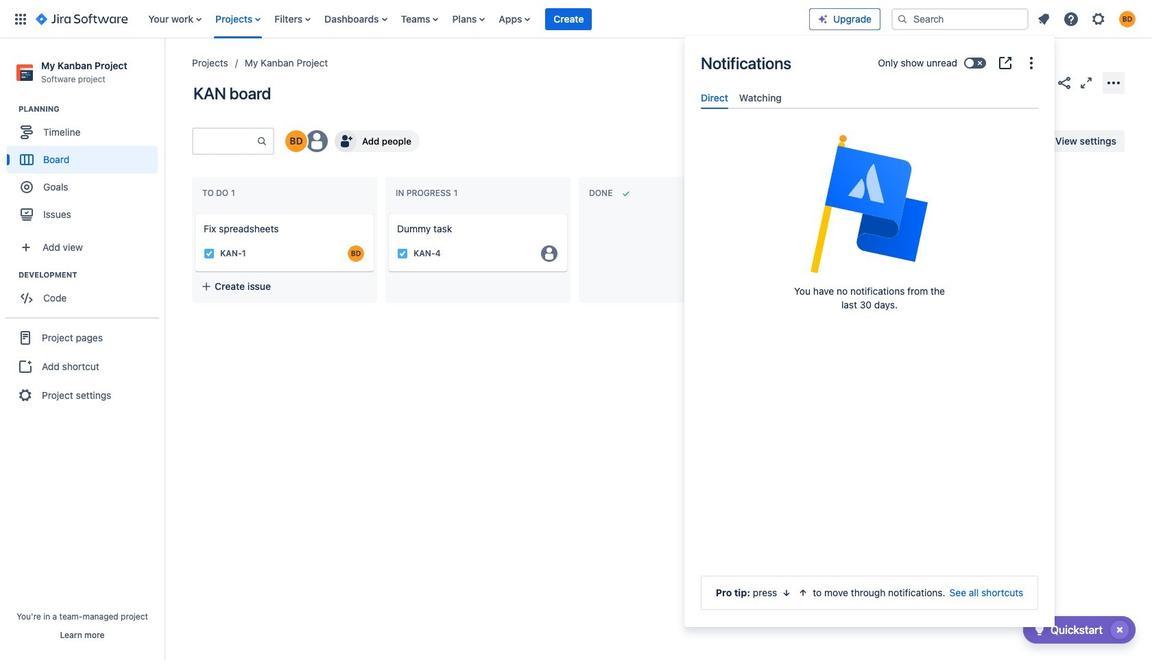 Task type: vqa. For each thing, say whether or not it's contained in the screenshot.
Your profile and settings icon
yes



Task type: describe. For each thing, give the bounding box(es) containing it.
planning image
[[2, 101, 19, 117]]

more image
[[1024, 55, 1040, 71]]

goal image
[[21, 181, 33, 194]]

search image
[[898, 13, 909, 24]]

Search this board text field
[[194, 129, 257, 154]]

to do element
[[202, 188, 238, 198]]

development image
[[2, 267, 19, 284]]

appswitcher icon image
[[12, 11, 29, 27]]

2 vertical spatial group
[[5, 318, 159, 415]]

sidebar element
[[0, 38, 165, 661]]

more actions image
[[1106, 74, 1123, 91]]

in progress element
[[396, 188, 461, 198]]

star kan board image
[[1035, 74, 1051, 91]]

open notifications in a new tab image
[[998, 55, 1014, 71]]

check image
[[1032, 622, 1049, 639]]

import image
[[872, 133, 888, 150]]

settings image
[[1091, 11, 1108, 27]]



Task type: locate. For each thing, give the bounding box(es) containing it.
heading for 'group' related to the development image
[[19, 270, 164, 281]]

1 horizontal spatial list
[[1032, 7, 1145, 31]]

create issue image
[[379, 205, 396, 221]]

jira software image
[[36, 11, 128, 27], [36, 11, 128, 27]]

Search field
[[892, 8, 1029, 30]]

list item
[[546, 0, 593, 38]]

sidebar navigation image
[[150, 55, 180, 82]]

banner
[[0, 0, 1153, 38]]

tab list
[[696, 86, 1044, 109]]

1 vertical spatial group
[[7, 270, 164, 316]]

heading for 'group' corresponding to the planning icon
[[19, 104, 164, 115]]

notifications image
[[1036, 11, 1053, 27]]

0 horizontal spatial list
[[142, 0, 810, 38]]

dialog
[[685, 36, 1055, 628]]

arrow down image
[[782, 588, 793, 599]]

primary element
[[8, 0, 810, 38]]

heading
[[19, 104, 164, 115], [19, 270, 164, 281]]

1 vertical spatial heading
[[19, 270, 164, 281]]

dismiss quickstart image
[[1110, 620, 1132, 642]]

task image
[[204, 248, 215, 259]]

tab panel
[[696, 109, 1044, 122]]

help image
[[1064, 11, 1080, 27]]

add people image
[[338, 133, 354, 150]]

your profile and settings image
[[1120, 11, 1136, 27]]

enter full screen image
[[1079, 74, 1095, 91]]

0 vertical spatial group
[[7, 104, 164, 233]]

arrow up image
[[798, 588, 809, 599]]

create issue image
[[186, 205, 202, 221]]

0 vertical spatial heading
[[19, 104, 164, 115]]

group for the planning icon
[[7, 104, 164, 233]]

group
[[7, 104, 164, 233], [7, 270, 164, 316], [5, 318, 159, 415]]

None search field
[[892, 8, 1029, 30]]

group for the development image
[[7, 270, 164, 316]]

2 heading from the top
[[19, 270, 164, 281]]

task image
[[397, 248, 408, 259]]

1 heading from the top
[[19, 104, 164, 115]]

list
[[142, 0, 810, 38], [1032, 7, 1145, 31]]



